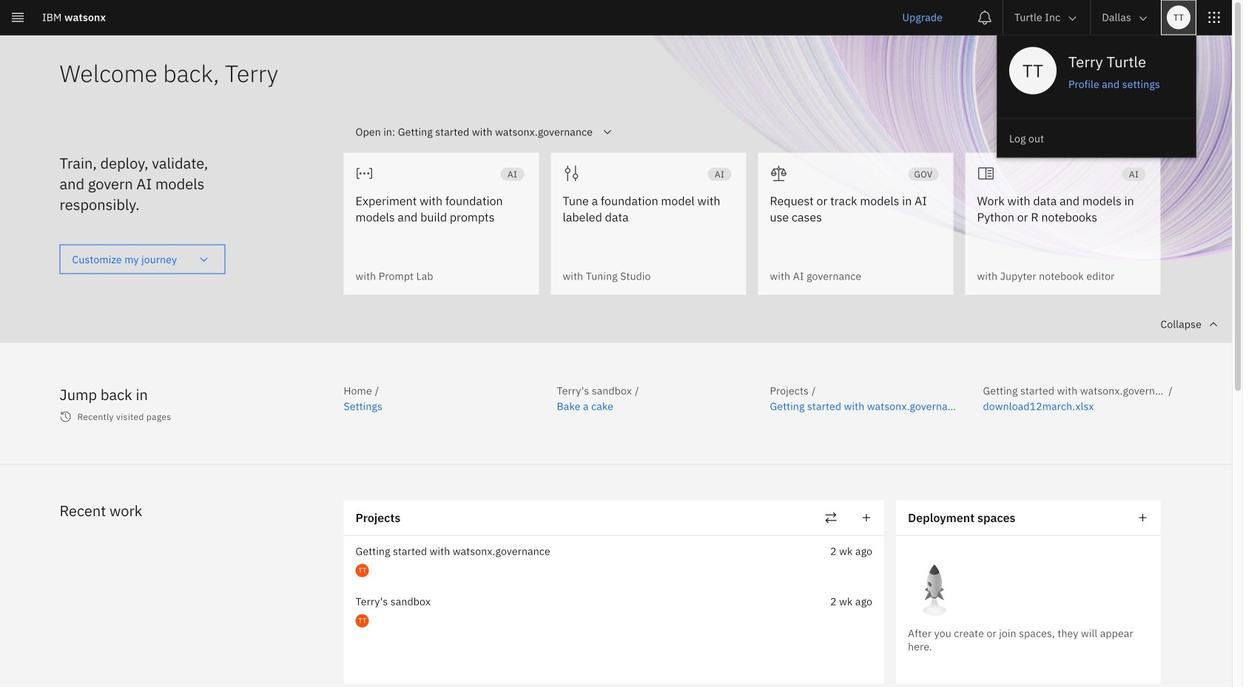 Task type: vqa. For each thing, say whether or not it's contained in the screenshot.
Action bar ELEMENT
no



Task type: describe. For each thing, give the bounding box(es) containing it.
turtle inc image
[[1066, 43, 1078, 55]]

create a new project image
[[860, 511, 875, 526]]

create a new deployment space image
[[1136, 511, 1151, 526]]

0 vertical spatial open menu image
[[602, 126, 614, 138]]

notifications image
[[978, 10, 993, 25]]



Task type: locate. For each thing, give the bounding box(es) containing it.
open menu image
[[602, 126, 614, 138], [198, 254, 210, 266], [1122, 462, 1134, 474]]

1 horizontal spatial open menu image
[[602, 126, 614, 138]]

global navigation element
[[0, 0, 1244, 688]]

switch projects image
[[824, 511, 839, 526]]

after you create or join spaces, they will appear here. image
[[909, 565, 962, 618]]

1 vertical spatial open menu image
[[198, 254, 210, 266]]

2 vertical spatial open menu image
[[1122, 462, 1134, 474]]

2 horizontal spatial open menu image
[[1122, 462, 1134, 474]]

0 horizontal spatial open menu image
[[198, 254, 210, 266]]

dialog
[[47, 435, 1196, 688]]



